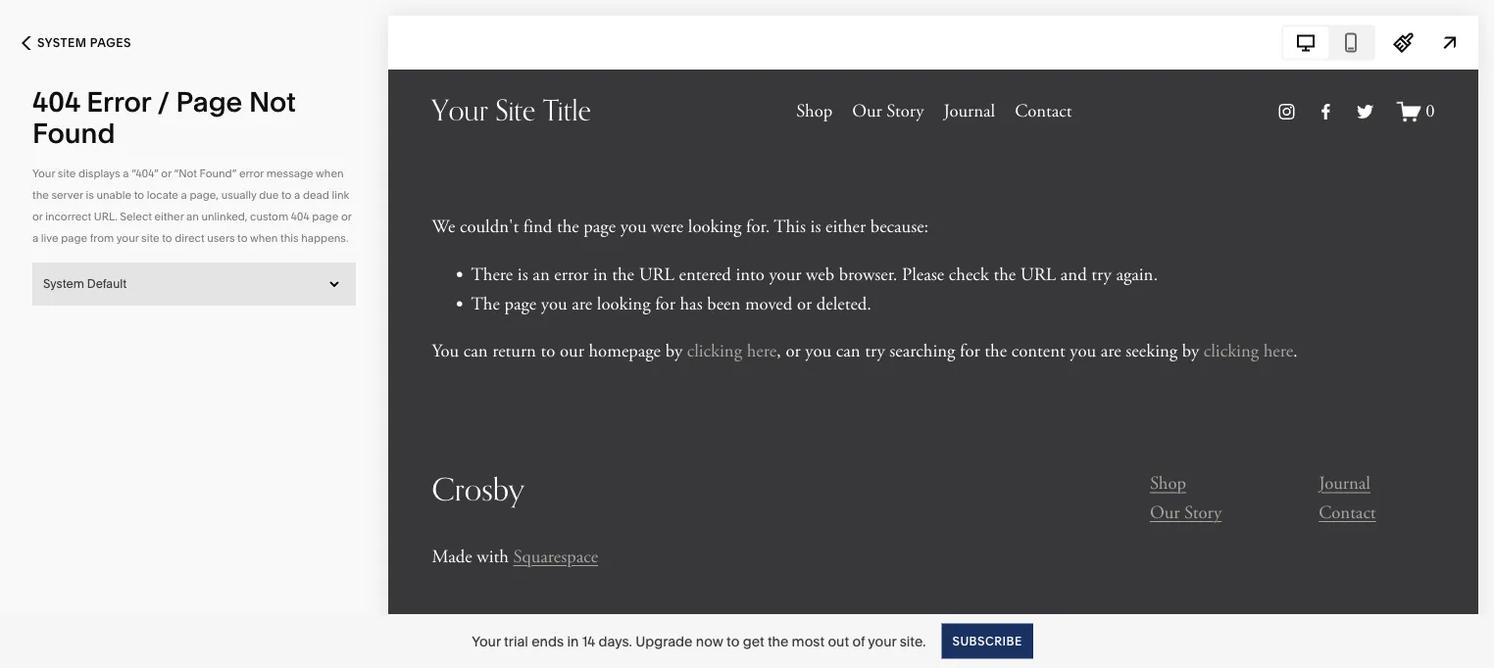 Task type: describe. For each thing, give the bounding box(es) containing it.
not
[[249, 85, 296, 119]]

to left get
[[727, 634, 740, 650]]

select
[[120, 210, 152, 223]]

custom
[[250, 210, 289, 223]]

users
[[207, 231, 235, 245]]

upgrade
[[636, 634, 693, 650]]

a left page, on the left top of page
[[181, 188, 187, 202]]

0 horizontal spatial site
[[58, 167, 76, 180]]

the inside the your site displays a "404" or "not found" error message when the server is unable to locate a page, usually due to a dead link or incorrect url. select either an unlinked, custom 404 page or a live page from your site to direct users to when this happens.
[[32, 188, 49, 202]]

locate
[[147, 188, 178, 202]]

trial
[[504, 634, 529, 650]]

to right users
[[237, 231, 248, 245]]

a left the live
[[32, 231, 38, 245]]

is
[[86, 188, 94, 202]]

system for system pages
[[37, 36, 87, 50]]

server
[[51, 188, 83, 202]]

1 horizontal spatial when
[[316, 167, 344, 180]]

live
[[41, 231, 59, 245]]

2 horizontal spatial or
[[341, 210, 352, 223]]

system pages button
[[0, 22, 153, 65]]

/
[[157, 85, 170, 119]]

displays
[[78, 167, 120, 180]]

page,
[[190, 188, 219, 202]]

to right due
[[282, 188, 292, 202]]

link
[[332, 188, 349, 202]]

a left "404"
[[123, 167, 129, 180]]

14
[[582, 634, 595, 650]]

0 vertical spatial page
[[312, 210, 339, 223]]

1 horizontal spatial your
[[868, 634, 897, 650]]

happens.
[[301, 231, 349, 245]]

system for system default
[[43, 277, 84, 291]]

now
[[696, 634, 724, 650]]

1 vertical spatial page
[[61, 231, 88, 245]]

system pages
[[37, 36, 131, 50]]

default
[[87, 277, 127, 291]]

404 error / page not found
[[32, 85, 296, 150]]

unable
[[97, 188, 132, 202]]

in
[[567, 634, 579, 650]]

out
[[828, 634, 850, 650]]

site.
[[900, 634, 926, 650]]

your trial ends in 14 days. upgrade now to get the most out of your site.
[[472, 634, 926, 650]]

subscribe
[[953, 635, 1023, 649]]



Task type: locate. For each thing, give the bounding box(es) containing it.
when
[[316, 167, 344, 180], [250, 231, 278, 245]]

message
[[267, 167, 314, 180]]

0 vertical spatial your
[[116, 231, 139, 245]]

1 horizontal spatial or
[[161, 167, 172, 180]]

either
[[155, 210, 184, 223]]

site up "server"
[[58, 167, 76, 180]]

404 down system pages button
[[32, 85, 80, 119]]

system left default
[[43, 277, 84, 291]]

404
[[32, 85, 80, 119], [291, 210, 310, 223]]

your
[[116, 231, 139, 245], [868, 634, 897, 650]]

1 horizontal spatial 404
[[291, 210, 310, 223]]

or
[[161, 167, 172, 180], [32, 210, 43, 223], [341, 210, 352, 223]]

your for your site displays a "404" or "not found" error message when the server is unable to locate a page, usually due to a dead link or incorrect url. select either an unlinked, custom 404 page or a live page from your site to direct users to when this happens.
[[32, 167, 55, 180]]

your inside the your site displays a "404" or "not found" error message when the server is unable to locate a page, usually due to a dead link or incorrect url. select either an unlinked, custom 404 page or a live page from your site to direct users to when this happens.
[[32, 167, 55, 180]]

site
[[58, 167, 76, 180], [141, 231, 160, 245]]

url.
[[94, 210, 117, 223]]

1 vertical spatial when
[[250, 231, 278, 245]]

from
[[90, 231, 114, 245]]

your
[[32, 167, 55, 180], [472, 634, 501, 650]]

"not
[[174, 167, 197, 180]]

system
[[37, 36, 87, 50], [43, 277, 84, 291]]

usually
[[221, 188, 257, 202]]

1 horizontal spatial site
[[141, 231, 160, 245]]

a left dead
[[294, 188, 300, 202]]

1 horizontal spatial your
[[472, 634, 501, 650]]

0 horizontal spatial 404
[[32, 85, 80, 119]]

1 vertical spatial 404
[[291, 210, 310, 223]]

404 inside the 404 error / page not found
[[32, 85, 80, 119]]

your down select
[[116, 231, 139, 245]]

1 horizontal spatial page
[[312, 210, 339, 223]]

unlinked,
[[202, 210, 248, 223]]

to up select
[[134, 188, 144, 202]]

1 vertical spatial your
[[868, 634, 897, 650]]

1 vertical spatial your
[[472, 634, 501, 650]]

this
[[281, 231, 299, 245]]

the right get
[[768, 634, 789, 650]]

or up the live
[[32, 210, 43, 223]]

error
[[239, 167, 264, 180]]

found
[[32, 117, 115, 150]]

when down custom
[[250, 231, 278, 245]]

page up 'happens.'
[[312, 210, 339, 223]]

incorrect
[[45, 210, 91, 223]]

your site displays a "404" or "not found" error message when the server is unable to locate a page, usually due to a dead link or incorrect url. select either an unlinked, custom 404 page or a live page from your site to direct users to when this happens.
[[32, 167, 352, 245]]

1 vertical spatial system
[[43, 277, 84, 291]]

404 inside the your site displays a "404" or "not found" error message when the server is unable to locate a page, usually due to a dead link or incorrect url. select either an unlinked, custom 404 page or a live page from your site to direct users to when this happens.
[[291, 210, 310, 223]]

404 up this
[[291, 210, 310, 223]]

your up "server"
[[32, 167, 55, 180]]

your right of on the right bottom
[[868, 634, 897, 650]]

direct
[[175, 231, 205, 245]]

0 vertical spatial your
[[32, 167, 55, 180]]

an
[[186, 210, 199, 223]]

dead
[[303, 188, 329, 202]]

the left "server"
[[32, 188, 49, 202]]

0 horizontal spatial or
[[32, 210, 43, 223]]

error
[[87, 85, 151, 119]]

the
[[32, 188, 49, 202], [768, 634, 789, 650]]

"404"
[[132, 167, 159, 180]]

your inside the your site displays a "404" or "not found" error message when the server is unable to locate a page, usually due to a dead link or incorrect url. select either an unlinked, custom 404 page or a live page from your site to direct users to when this happens.
[[116, 231, 139, 245]]

or down the link at the left
[[341, 210, 352, 223]]

pages
[[90, 36, 131, 50]]

found"
[[200, 167, 237, 180]]

system left pages
[[37, 36, 87, 50]]

0 horizontal spatial your
[[116, 231, 139, 245]]

page down "incorrect"
[[61, 231, 88, 245]]

page
[[312, 210, 339, 223], [61, 231, 88, 245]]

0 vertical spatial system
[[37, 36, 87, 50]]

most
[[792, 634, 825, 650]]

site down select
[[141, 231, 160, 245]]

0 vertical spatial when
[[316, 167, 344, 180]]

get
[[743, 634, 765, 650]]

of
[[853, 634, 865, 650]]

system default
[[43, 277, 127, 291]]

1 vertical spatial site
[[141, 231, 160, 245]]

a
[[123, 167, 129, 180], [181, 188, 187, 202], [294, 188, 300, 202], [32, 231, 38, 245]]

page
[[176, 85, 243, 119]]

0 horizontal spatial page
[[61, 231, 88, 245]]

0 vertical spatial the
[[32, 188, 49, 202]]

0 vertical spatial 404
[[32, 85, 80, 119]]

ends
[[532, 634, 564, 650]]

when up the link at the left
[[316, 167, 344, 180]]

to
[[134, 188, 144, 202], [282, 188, 292, 202], [162, 231, 172, 245], [237, 231, 248, 245], [727, 634, 740, 650]]

due
[[259, 188, 279, 202]]

system inside button
[[37, 36, 87, 50]]

0 horizontal spatial your
[[32, 167, 55, 180]]

0 vertical spatial site
[[58, 167, 76, 180]]

1 vertical spatial the
[[768, 634, 789, 650]]

0 horizontal spatial when
[[250, 231, 278, 245]]

or left "not
[[161, 167, 172, 180]]

your for your trial ends in 14 days. upgrade now to get the most out of your site.
[[472, 634, 501, 650]]

your left trial
[[472, 634, 501, 650]]

to down "either"
[[162, 231, 172, 245]]

subscribe button
[[942, 624, 1034, 660]]

days.
[[599, 634, 633, 650]]

0 horizontal spatial the
[[32, 188, 49, 202]]

tab list
[[1284, 27, 1374, 58]]

1 horizontal spatial the
[[768, 634, 789, 650]]



Task type: vqa. For each thing, say whether or not it's contained in the screenshot.
left page
yes



